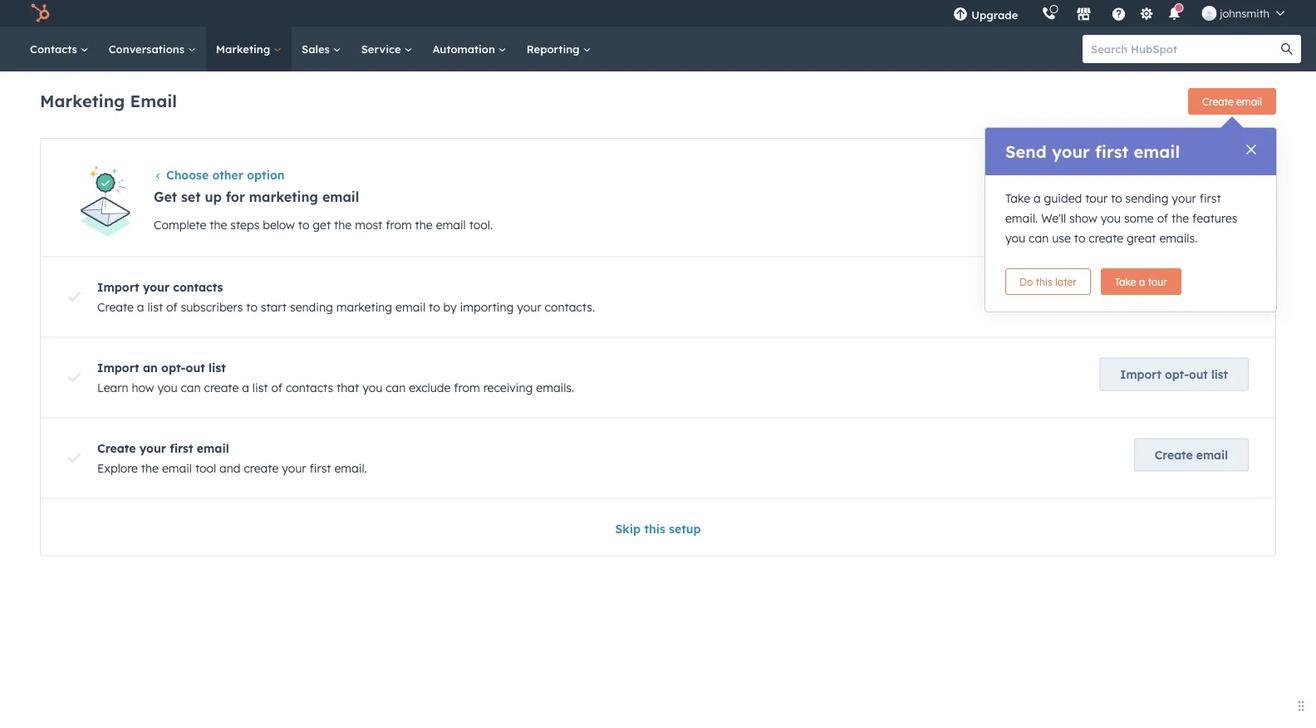 Task type: vqa. For each thing, say whether or not it's contained in the screenshot.
the can in the Take a guided tour to sending your first email. We'll show you some of the features you can use to create great emails.
yes



Task type: describe. For each thing, give the bounding box(es) containing it.
learn
[[97, 380, 128, 395]]

contacts.
[[545, 300, 595, 314]]

exclude
[[409, 380, 451, 395]]

out inside button
[[1190, 367, 1209, 381]]

contacts inside import an opt-out list learn how you can create a list of contacts that you can exclude from receiving emails.
[[286, 380, 334, 395]]

get
[[154, 189, 177, 205]]

create for create your first email explore the email tool and create your first email.
[[244, 461, 279, 475]]

1 vertical spatial create email
[[1155, 448, 1229, 462]]

notifications image
[[1167, 7, 1182, 22]]

take for take a guided tour to sending your first email. we'll show you some of the features you can use to create great emails.
[[1006, 191, 1031, 206]]

a inside take a guided tour to sending your first email. we'll show you some of the features you can use to create great emails.
[[1034, 191, 1041, 206]]

import an opt-out list learn how you can create a list of contacts that you can exclude from receiving emails.
[[97, 360, 575, 395]]

create email inside marketing email banner
[[1203, 95, 1263, 108]]

that
[[337, 380, 359, 395]]

to left the by
[[429, 300, 440, 314]]

out inside import an opt-out list learn how you can create a list of contacts that you can exclude from receiving emails.
[[186, 360, 205, 375]]

create for import an opt-out list learn how you can create a list of contacts that you can exclude from receiving emails.
[[204, 380, 239, 395]]

reporting
[[527, 42, 583, 56]]

show
[[1070, 211, 1098, 226]]

import for import your contacts create a list of subscribers to start sending marketing email to by importing your contacts.
[[97, 280, 139, 294]]

a inside import your contacts create a list of subscribers to start sending marketing email to by importing your contacts.
[[137, 300, 144, 314]]

an
[[143, 360, 158, 375]]

how
[[132, 380, 154, 395]]

0 horizontal spatial can
[[181, 380, 201, 395]]

sending inside import your contacts create a list of subscribers to start sending marketing email to by importing your contacts.
[[290, 300, 333, 314]]

set
[[181, 189, 201, 205]]

search button
[[1274, 35, 1302, 63]]

automation link
[[423, 27, 517, 71]]

upgrade
[[972, 8, 1019, 22]]

start
[[261, 300, 287, 314]]

the inside create your first email explore the email tool and create your first email.
[[141, 461, 159, 475]]

email inside banner
[[1237, 95, 1263, 108]]

use
[[1053, 231, 1071, 246]]

import opt-out list button
[[1100, 358, 1250, 391]]

get set up for marketing email
[[154, 189, 359, 205]]

import for import opt-out list
[[1121, 367, 1162, 381]]

1 vertical spatial create email button
[[1135, 438, 1250, 472]]

to left 'start'
[[246, 300, 258, 314]]

skip this setup
[[616, 522, 701, 536]]

do
[[1020, 276, 1034, 288]]

your left contacts.
[[517, 300, 542, 314]]

can inside take a guided tour to sending your first email. we'll show you some of the features you can use to create great emails.
[[1029, 231, 1049, 246]]

your down how at the left bottom
[[139, 441, 166, 455]]

we'll
[[1042, 211, 1067, 226]]

take a guided tour to sending your first email. we'll show you some of the features you can use to create great emails.
[[1006, 191, 1238, 246]]

calling icon button
[[1035, 2, 1064, 24]]

up
[[205, 189, 222, 205]]

from inside import an opt-out list learn how you can create a list of contacts that you can exclude from receiving emails.
[[454, 380, 480, 395]]

tool
[[195, 461, 216, 475]]

emails. inside import an opt-out list learn how you can create a list of contacts that you can exclude from receiving emails.
[[536, 380, 575, 395]]

your inside button
[[1150, 286, 1176, 301]]

service
[[361, 42, 404, 56]]

johnsmith button
[[1192, 0, 1295, 27]]

this for skip
[[645, 522, 666, 536]]

the inside take a guided tour to sending your first email. we'll show you some of the features you can use to create great emails.
[[1172, 211, 1190, 226]]

tool.
[[469, 218, 493, 232]]

upgrade image
[[954, 7, 969, 22]]

menu containing johnsmith
[[942, 0, 1297, 27]]

email inside import your contacts create a list of subscribers to start sending marketing email to by importing your contacts.
[[396, 300, 426, 314]]

do this later button
[[1006, 269, 1091, 295]]

contacts for import your contacts
[[1179, 286, 1229, 301]]

later
[[1056, 276, 1077, 288]]

skip
[[616, 522, 641, 536]]

marketplaces image
[[1077, 7, 1092, 22]]

you right show
[[1101, 211, 1121, 226]]

do this later
[[1020, 276, 1077, 288]]

tour inside take a guided tour to sending your first email. we'll show you some of the features you can use to create great emails.
[[1086, 191, 1108, 206]]

below
[[263, 218, 295, 232]]

import your contacts
[[1105, 286, 1229, 301]]

import your contacts create a list of subscribers to start sending marketing email to by importing your contacts.
[[97, 280, 595, 314]]

your down complete
[[143, 280, 170, 294]]

to right use
[[1075, 231, 1086, 246]]

complete
[[154, 218, 206, 232]]

calling icon image
[[1042, 6, 1057, 21]]

email. inside create your first email explore the email tool and create your first email.
[[335, 461, 367, 475]]

of inside take a guided tour to sending your first email. we'll show you some of the features you can use to create great emails.
[[1158, 211, 1169, 226]]

list inside button
[[1212, 367, 1229, 381]]

and
[[220, 461, 241, 475]]

some
[[1125, 211, 1155, 226]]

marketing for marketing
[[216, 42, 274, 56]]

guided
[[1045, 191, 1083, 206]]

receiving
[[484, 380, 533, 395]]

service link
[[351, 27, 423, 71]]



Task type: locate. For each thing, give the bounding box(es) containing it.
0 horizontal spatial opt-
[[161, 360, 186, 375]]

marketing
[[216, 42, 274, 56], [40, 90, 125, 111]]

import inside import an opt-out list learn how you can create a list of contacts that you can exclude from receiving emails.
[[97, 360, 139, 375]]

2 horizontal spatial contacts
[[1179, 286, 1229, 301]]

create inside import an opt-out list learn how you can create a list of contacts that you can exclude from receiving emails.
[[204, 380, 239, 395]]

the left steps
[[210, 218, 227, 232]]

0 vertical spatial marketing
[[216, 42, 274, 56]]

email
[[1237, 95, 1263, 108], [1134, 141, 1181, 162], [322, 189, 359, 205], [436, 218, 466, 232], [396, 300, 426, 314], [197, 441, 229, 455], [1197, 448, 1229, 462], [162, 461, 192, 475]]

marketing email banner
[[40, 83, 1277, 121]]

emails. right receiving
[[536, 380, 575, 395]]

create email button up close icon at the right top of page
[[1189, 88, 1277, 115]]

choose
[[166, 168, 209, 182]]

a up create your first email explore the email tool and create your first email.
[[242, 380, 249, 395]]

0 vertical spatial take
[[1006, 191, 1031, 206]]

import opt-out list
[[1121, 367, 1229, 381]]

can right how at the left bottom
[[181, 380, 201, 395]]

the
[[1172, 211, 1190, 226], [210, 218, 227, 232], [334, 218, 352, 232], [415, 218, 433, 232], [141, 461, 159, 475]]

import for import an opt-out list learn how you can create a list of contacts that you can exclude from receiving emails.
[[97, 360, 139, 375]]

contacts
[[30, 42, 80, 56]]

close image
[[1247, 145, 1257, 155]]

0 horizontal spatial email.
[[335, 461, 367, 475]]

1 horizontal spatial this
[[1036, 276, 1053, 288]]

0 vertical spatial of
[[1158, 211, 1169, 226]]

contacts link
[[20, 27, 99, 71]]

other
[[212, 168, 243, 182]]

email
[[130, 90, 177, 111]]

for
[[226, 189, 245, 205]]

1 horizontal spatial take
[[1115, 276, 1137, 288]]

features
[[1193, 211, 1238, 226]]

a inside "button"
[[1140, 276, 1146, 288]]

setup
[[669, 522, 701, 536]]

emails. inside take a guided tour to sending your first email. we'll show you some of the features you can use to create great emails.
[[1160, 231, 1198, 246]]

list
[[148, 300, 163, 314], [209, 360, 226, 375], [1212, 367, 1229, 381], [253, 380, 268, 395]]

this for do
[[1036, 276, 1053, 288]]

create email button inside marketing email banner
[[1189, 88, 1277, 115]]

a up "an"
[[137, 300, 144, 314]]

marketing inside import your contacts create a list of subscribers to start sending marketing email to by importing your contacts.
[[336, 300, 393, 314]]

take left guided
[[1006, 191, 1031, 206]]

marketing link
[[206, 27, 292, 71]]

from right exclude
[[454, 380, 480, 395]]

tour down great
[[1149, 276, 1168, 288]]

you right how at the left bottom
[[157, 380, 178, 395]]

create email button down 'import opt-out list' button
[[1135, 438, 1250, 472]]

the right most
[[415, 218, 433, 232]]

can
[[1029, 231, 1049, 246], [181, 380, 201, 395], [386, 380, 406, 395]]

marketing left sales
[[216, 42, 274, 56]]

create
[[1203, 95, 1234, 108], [97, 300, 134, 314], [97, 441, 136, 455], [1155, 448, 1194, 462]]

0 horizontal spatial create
[[204, 380, 239, 395]]

1 vertical spatial marketing
[[336, 300, 393, 314]]

tour up show
[[1086, 191, 1108, 206]]

sales link
[[292, 27, 351, 71]]

1 vertical spatial this
[[645, 522, 666, 536]]

your
[[1052, 141, 1091, 162], [1172, 191, 1197, 206], [143, 280, 170, 294], [1150, 286, 1176, 301], [517, 300, 542, 314], [139, 441, 166, 455], [282, 461, 306, 475]]

1 vertical spatial of
[[166, 300, 178, 314]]

contacts left that on the left
[[286, 380, 334, 395]]

take a tour button
[[1101, 269, 1182, 295]]

1 horizontal spatial emails.
[[1160, 231, 1198, 246]]

choose other option
[[166, 168, 285, 182]]

opt-
[[161, 360, 186, 375], [1166, 367, 1190, 381]]

0 horizontal spatial of
[[166, 300, 178, 314]]

create up 'explore'
[[97, 441, 136, 455]]

contacts right take a tour
[[1179, 286, 1229, 301]]

can left exclude
[[386, 380, 406, 395]]

0 horizontal spatial take
[[1006, 191, 1031, 206]]

create your first email explore the email tool and create your first email.
[[97, 441, 367, 475]]

opt- down import your contacts button at the top right of the page
[[1166, 367, 1190, 381]]

take inside take a guided tour to sending your first email. we'll show you some of the features you can use to create great emails.
[[1006, 191, 1031, 206]]

create inside import your contacts create a list of subscribers to start sending marketing email to by importing your contacts.
[[97, 300, 134, 314]]

choose other option button
[[154, 168, 285, 182]]

steps
[[230, 218, 260, 232]]

1 horizontal spatial create
[[244, 461, 279, 475]]

take for take a tour
[[1115, 276, 1137, 288]]

import for import your contacts
[[1105, 286, 1146, 301]]

conversations link
[[99, 27, 206, 71]]

email. inside take a guided tour to sending your first email. we'll show you some of the features you can use to create great emails.
[[1006, 211, 1039, 226]]

0 horizontal spatial this
[[645, 522, 666, 536]]

0 vertical spatial create email button
[[1189, 88, 1277, 115]]

opt- inside 'import opt-out list' button
[[1166, 367, 1190, 381]]

contacts for import your contacts create a list of subscribers to start sending marketing email to by importing your contacts.
[[173, 280, 223, 294]]

sending up 'some'
[[1126, 191, 1169, 206]]

1 horizontal spatial out
[[1190, 367, 1209, 381]]

create email button
[[1189, 88, 1277, 115], [1135, 438, 1250, 472]]

1 vertical spatial marketing
[[40, 90, 125, 111]]

emails. right great
[[1160, 231, 1198, 246]]

tour inside "button"
[[1149, 276, 1168, 288]]

create inside marketing email banner
[[1203, 95, 1234, 108]]

get
[[313, 218, 331, 232]]

importing
[[460, 300, 514, 314]]

option
[[247, 168, 285, 182]]

create email up close icon at the right top of page
[[1203, 95, 1263, 108]]

1 horizontal spatial of
[[271, 380, 283, 395]]

by
[[444, 300, 457, 314]]

your down great
[[1150, 286, 1176, 301]]

0 horizontal spatial emails.
[[536, 380, 575, 395]]

create email down 'import opt-out list' button
[[1155, 448, 1229, 462]]

notifications button
[[1161, 0, 1189, 27]]

create right and at left bottom
[[244, 461, 279, 475]]

contacts inside import your contacts create a list of subscribers to start sending marketing email to by importing your contacts.
[[173, 280, 223, 294]]

0 vertical spatial from
[[386, 218, 412, 232]]

0 horizontal spatial marketing
[[249, 189, 318, 205]]

your up features
[[1172, 191, 1197, 206]]

send
[[1006, 141, 1047, 162]]

create down 'search hubspot' search field
[[1203, 95, 1234, 108]]

Search HubSpot search field
[[1083, 35, 1287, 63]]

create up learn
[[97, 300, 134, 314]]

1 vertical spatial from
[[454, 380, 480, 395]]

create
[[1089, 231, 1124, 246], [204, 380, 239, 395], [244, 461, 279, 475]]

you up do
[[1006, 231, 1026, 246]]

opt- right "an"
[[161, 360, 186, 375]]

take down great
[[1115, 276, 1137, 288]]

john smith image
[[1202, 6, 1217, 21]]

settings image
[[1140, 7, 1155, 22]]

marketing for marketing email
[[40, 90, 125, 111]]

2 vertical spatial create
[[244, 461, 279, 475]]

create email
[[1203, 95, 1263, 108], [1155, 448, 1229, 462]]

a left guided
[[1034, 191, 1041, 206]]

import
[[97, 280, 139, 294], [1105, 286, 1146, 301], [97, 360, 139, 375], [1121, 367, 1162, 381]]

0 horizontal spatial out
[[186, 360, 205, 375]]

marketing down contacts link
[[40, 90, 125, 111]]

0 vertical spatial create
[[1089, 231, 1124, 246]]

opt- inside import an opt-out list learn how you can create a list of contacts that you can exclude from receiving emails.
[[161, 360, 186, 375]]

1 horizontal spatial from
[[454, 380, 480, 395]]

this
[[1036, 276, 1053, 288], [645, 522, 666, 536]]

list inside import your contacts create a list of subscribers to start sending marketing email to by importing your contacts.
[[148, 300, 163, 314]]

the right get
[[334, 218, 352, 232]]

take inside take a tour "button"
[[1115, 276, 1137, 288]]

sending
[[1126, 191, 1169, 206], [290, 300, 333, 314]]

import inside import your contacts create a list of subscribers to start sending marketing email to by importing your contacts.
[[97, 280, 139, 294]]

0 vertical spatial tour
[[1086, 191, 1108, 206]]

search image
[[1282, 43, 1294, 55]]

1 horizontal spatial sending
[[1126, 191, 1169, 206]]

0 vertical spatial create email
[[1203, 95, 1263, 108]]

of inside import an opt-out list learn how you can create a list of contacts that you can exclude from receiving emails.
[[271, 380, 283, 395]]

explore
[[97, 461, 138, 475]]

of left that on the left
[[271, 380, 283, 395]]

1 horizontal spatial can
[[386, 380, 406, 395]]

0 horizontal spatial tour
[[1086, 191, 1108, 206]]

0 vertical spatial this
[[1036, 276, 1053, 288]]

of right 'some'
[[1158, 211, 1169, 226]]

a
[[1034, 191, 1041, 206], [1140, 276, 1146, 288], [137, 300, 144, 314], [242, 380, 249, 395]]

1 vertical spatial take
[[1115, 276, 1137, 288]]

first inside take a guided tour to sending your first email. we'll show you some of the features you can use to create great emails.
[[1200, 191, 1222, 206]]

great
[[1127, 231, 1157, 246]]

email. left we'll
[[1006, 211, 1039, 226]]

0 horizontal spatial sending
[[290, 300, 333, 314]]

marketing inside banner
[[40, 90, 125, 111]]

you
[[1101, 211, 1121, 226], [1006, 231, 1026, 246], [157, 380, 178, 395], [363, 380, 383, 395]]

1 vertical spatial tour
[[1149, 276, 1168, 288]]

1 horizontal spatial contacts
[[286, 380, 334, 395]]

reporting link
[[517, 27, 601, 71]]

contacts
[[173, 280, 223, 294], [1179, 286, 1229, 301], [286, 380, 334, 395]]

sending right 'start'
[[290, 300, 333, 314]]

sending inside take a guided tour to sending your first email. we'll show you some of the features you can use to create great emails.
[[1126, 191, 1169, 206]]

2 horizontal spatial can
[[1029, 231, 1049, 246]]

1 vertical spatial email.
[[335, 461, 367, 475]]

sales
[[302, 42, 333, 56]]

0 horizontal spatial from
[[386, 218, 412, 232]]

2 horizontal spatial create
[[1089, 231, 1124, 246]]

hubspot link
[[20, 3, 62, 23]]

johnsmith
[[1221, 6, 1270, 20]]

send your first email
[[1006, 141, 1181, 162]]

take a tour
[[1115, 276, 1168, 288]]

settings link
[[1137, 5, 1157, 22]]

0 horizontal spatial contacts
[[173, 280, 223, 294]]

2 horizontal spatial of
[[1158, 211, 1169, 226]]

1 vertical spatial emails.
[[536, 380, 575, 395]]

create inside take a guided tour to sending your first email. we'll show you some of the features you can use to create great emails.
[[1089, 231, 1124, 246]]

contacts inside button
[[1179, 286, 1229, 301]]

create down show
[[1089, 231, 1124, 246]]

you right that on the left
[[363, 380, 383, 395]]

1 horizontal spatial email.
[[1006, 211, 1039, 226]]

marketing
[[249, 189, 318, 205], [336, 300, 393, 314]]

to down send your first email
[[1112, 191, 1123, 206]]

can left use
[[1029, 231, 1049, 246]]

tour
[[1086, 191, 1108, 206], [1149, 276, 1168, 288]]

0 vertical spatial marketing
[[249, 189, 318, 205]]

create up create your first email explore the email tool and create your first email.
[[204, 380, 239, 395]]

1 vertical spatial create
[[204, 380, 239, 395]]

1 vertical spatial sending
[[290, 300, 333, 314]]

a inside import an opt-out list learn how you can create a list of contacts that you can exclude from receiving emails.
[[242, 380, 249, 395]]

import your contacts button
[[1085, 277, 1250, 310]]

marketing email
[[40, 90, 177, 111]]

create down 'import opt-out list' button
[[1155, 448, 1194, 462]]

the left features
[[1172, 211, 1190, 226]]

automation
[[433, 42, 499, 56]]

most
[[355, 218, 383, 232]]

help image
[[1112, 7, 1127, 22]]

to
[[1112, 191, 1123, 206], [298, 218, 310, 232], [1075, 231, 1086, 246], [246, 300, 258, 314], [429, 300, 440, 314]]

complete the steps below to get the most from the email tool.
[[154, 218, 493, 232]]

create inside create your first email explore the email tool and create your first email.
[[97, 441, 136, 455]]

menu
[[942, 0, 1297, 27]]

from right most
[[386, 218, 412, 232]]

1 horizontal spatial marketing
[[216, 42, 274, 56]]

the right 'explore'
[[141, 461, 159, 475]]

this right do
[[1036, 276, 1053, 288]]

marketplaces button
[[1067, 0, 1102, 27]]

2 vertical spatial of
[[271, 380, 283, 395]]

1 horizontal spatial opt-
[[1166, 367, 1190, 381]]

of inside import your contacts create a list of subscribers to start sending marketing email to by importing your contacts.
[[166, 300, 178, 314]]

of
[[1158, 211, 1169, 226], [166, 300, 178, 314], [271, 380, 283, 395]]

first
[[1096, 141, 1129, 162], [1200, 191, 1222, 206], [170, 441, 193, 455], [310, 461, 331, 475]]

1 horizontal spatial tour
[[1149, 276, 1168, 288]]

contacts up "subscribers"
[[173, 280, 223, 294]]

create inside create your first email explore the email tool and create your first email.
[[244, 461, 279, 475]]

email. down that on the left
[[335, 461, 367, 475]]

skip this setup button
[[616, 519, 701, 539]]

email.
[[1006, 211, 1039, 226], [335, 461, 367, 475]]

of left "subscribers"
[[166, 300, 178, 314]]

marketing down "option"
[[249, 189, 318, 205]]

your right send
[[1052, 141, 1091, 162]]

out
[[186, 360, 205, 375], [1190, 367, 1209, 381]]

your inside take a guided tour to sending your first email. we'll show you some of the features you can use to create great emails.
[[1172, 191, 1197, 206]]

1 horizontal spatial marketing
[[336, 300, 393, 314]]

0 vertical spatial emails.
[[1160, 231, 1198, 246]]

help button
[[1105, 0, 1133, 27]]

hubspot image
[[30, 3, 50, 23]]

conversations
[[109, 42, 188, 56]]

subscribers
[[181, 300, 243, 314]]

a down great
[[1140, 276, 1146, 288]]

marketing up import an opt-out list learn how you can create a list of contacts that you can exclude from receiving emails.
[[336, 300, 393, 314]]

0 vertical spatial email.
[[1006, 211, 1039, 226]]

this right the skip
[[645, 522, 666, 536]]

0 horizontal spatial marketing
[[40, 90, 125, 111]]

0 vertical spatial sending
[[1126, 191, 1169, 206]]

your right and at left bottom
[[282, 461, 306, 475]]

to left get
[[298, 218, 310, 232]]



